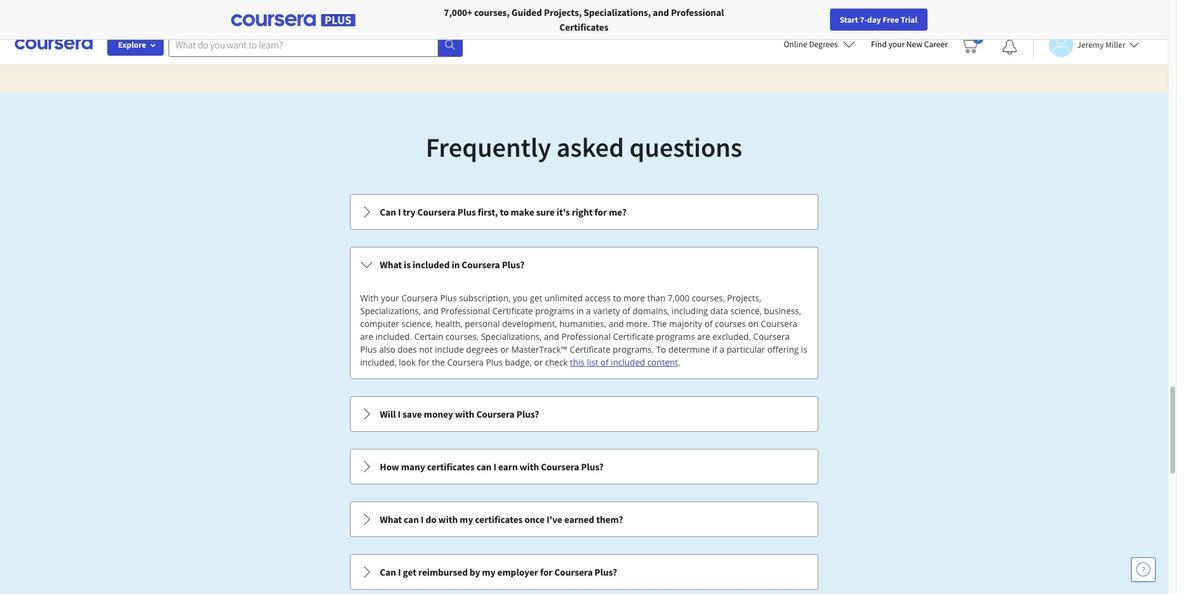 Task type: locate. For each thing, give the bounding box(es) containing it.
make
[[511, 206, 534, 218]]

0 vertical spatial get
[[530, 292, 542, 304]]

2 vertical spatial of
[[601, 357, 609, 369]]

with
[[455, 408, 475, 421], [520, 461, 539, 473], [438, 514, 458, 526]]

1 horizontal spatial included
[[611, 357, 645, 369]]

can left "try"
[[380, 206, 396, 218]]

certificate
[[492, 305, 533, 317], [613, 331, 654, 343], [570, 344, 611, 356]]

0 vertical spatial with
[[455, 408, 475, 421]]

plus? down badge,
[[517, 408, 539, 421]]

1 horizontal spatial are
[[697, 331, 710, 343]]

coursera right "try"
[[417, 206, 456, 218]]

how many certificates can i earn with coursera plus? button
[[350, 450, 818, 484]]

1 horizontal spatial for
[[540, 567, 553, 579]]

list
[[349, 193, 820, 595]]

can inside dropdown button
[[404, 514, 419, 526]]

1 can from the top
[[380, 206, 396, 218]]

coursera up subscription,
[[462, 259, 500, 271]]

2 vertical spatial specializations,
[[481, 331, 542, 343]]

courses, right '7,000+' in the left of the page
[[474, 6, 510, 18]]

0 horizontal spatial or
[[500, 344, 509, 356]]

is inside with your coursera plus subscription, you get unlimited access to more than 7,000 courses, projects, specializations, and professional certificate programs in a variety of domains, including data science, business, computer science, health, personal development, humanities, and more. the majority of courses on coursera are included. certain courses, specializations, and professional certificate programs are excluded. coursera plus also does not include degrees or mastertrack™ certificate programs. to determine if a particular offering is included, look for the coursera plus badge, or check
[[801, 344, 807, 356]]

1 horizontal spatial projects,
[[727, 292, 761, 304]]

earned
[[564, 514, 594, 526]]

0 horizontal spatial for
[[418, 357, 430, 369]]

my
[[460, 514, 473, 526], [482, 567, 496, 579]]

1 horizontal spatial my
[[482, 567, 496, 579]]

0 vertical spatial is
[[404, 259, 411, 271]]

coursera inside "can i try coursera plus first, to make sure it's right for me?" dropdown button
[[417, 206, 456, 218]]

1 vertical spatial science,
[[402, 318, 433, 330]]

0 vertical spatial included
[[413, 259, 450, 271]]

can i get reimbursed by my employer for coursera plus? button
[[350, 556, 818, 590]]

programs down unlimited
[[535, 305, 574, 317]]

what
[[380, 259, 402, 271], [380, 514, 402, 526]]

for inside with your coursera plus subscription, you get unlimited access to more than 7,000 courses, projects, specializations, and professional certificate programs in a variety of domains, including data science, business, computer science, health, personal development, humanities, and more. the majority of courses on coursera are included. certain courses, specializations, and professional certificate programs are excluded. coursera plus also does not include degrees or mastertrack™ certificate programs. to determine if a particular offering is included, look for the coursera plus badge, or check
[[418, 357, 430, 369]]

1 vertical spatial my
[[482, 567, 496, 579]]

None search field
[[169, 32, 463, 57]]

1 horizontal spatial your
[[889, 39, 905, 50]]

projects, up on
[[727, 292, 761, 304]]

including
[[672, 305, 708, 317]]

courses, up data on the bottom
[[692, 292, 725, 304]]

coursera up how many certificates can i earn with coursera plus?
[[476, 408, 515, 421]]

1 vertical spatial in
[[577, 305, 584, 317]]

0 horizontal spatial projects,
[[544, 6, 582, 18]]

1 vertical spatial can
[[380, 567, 396, 579]]

include
[[435, 344, 464, 356]]

is inside dropdown button
[[404, 259, 411, 271]]

explore button
[[107, 34, 164, 56]]

1 horizontal spatial certificate
[[570, 344, 611, 356]]

particular
[[727, 344, 765, 356]]

what inside dropdown button
[[380, 514, 402, 526]]

1 horizontal spatial can
[[477, 461, 492, 473]]

what for what is included in coursera plus?
[[380, 259, 402, 271]]

what left do
[[380, 514, 402, 526]]

1 vertical spatial projects,
[[727, 292, 761, 304]]

1 horizontal spatial in
[[577, 305, 584, 317]]

2 horizontal spatial specializations,
[[584, 6, 651, 18]]

0 vertical spatial in
[[452, 259, 460, 271]]

coursera
[[417, 206, 456, 218], [462, 259, 500, 271], [401, 292, 438, 304], [761, 318, 798, 330], [753, 331, 790, 343], [447, 357, 484, 369], [476, 408, 515, 421], [541, 461, 579, 473], [555, 567, 593, 579]]

i
[[398, 206, 401, 218], [398, 408, 401, 421], [494, 461, 496, 473], [421, 514, 424, 526], [398, 567, 401, 579]]

are
[[360, 331, 373, 343], [697, 331, 710, 343]]

0 vertical spatial a
[[586, 305, 591, 317]]

my right 'by'
[[482, 567, 496, 579]]

coursera up offering
[[753, 331, 790, 343]]

1 horizontal spatial to
[[613, 292, 621, 304]]

coursera inside the can i get reimbursed by my employer for coursera plus? dropdown button
[[555, 567, 593, 579]]

what is included in coursera plus? button
[[350, 248, 818, 282]]

plus? up you
[[502, 259, 525, 271]]

1 vertical spatial get
[[403, 567, 416, 579]]

0 vertical spatial for
[[595, 206, 607, 218]]

1 vertical spatial with
[[520, 461, 539, 473]]

specializations, up certificates
[[584, 6, 651, 18]]

my inside dropdown button
[[482, 567, 496, 579]]

a right if
[[720, 344, 724, 356]]

i left "try"
[[398, 206, 401, 218]]

coursera right earn
[[541, 461, 579, 473]]

1 vertical spatial programs
[[656, 331, 695, 343]]

1 vertical spatial is
[[801, 344, 807, 356]]

reimbursed
[[418, 567, 468, 579]]

coursera down earned
[[555, 567, 593, 579]]

1 horizontal spatial of
[[622, 305, 631, 317]]

can i try coursera plus first, to make sure it's right for me? button
[[350, 195, 818, 229]]

degrees
[[809, 39, 838, 50]]

programs down majority
[[656, 331, 695, 343]]

0 vertical spatial projects,
[[544, 6, 582, 18]]

of right list
[[601, 357, 609, 369]]

my for certificates
[[460, 514, 473, 526]]

0 vertical spatial your
[[889, 39, 905, 50]]

i've
[[547, 514, 562, 526]]

1 vertical spatial what
[[380, 514, 402, 526]]

get left the reimbursed
[[403, 567, 416, 579]]

to
[[500, 206, 509, 218], [613, 292, 621, 304]]

do
[[426, 514, 437, 526]]

0 horizontal spatial can
[[404, 514, 419, 526]]

0 vertical spatial to
[[500, 206, 509, 218]]

for
[[595, 206, 607, 218], [418, 357, 430, 369], [540, 567, 553, 579]]

coursera inside how many certificates can i earn with coursera plus? dropdown button
[[541, 461, 579, 473]]

this list of included content link
[[570, 357, 678, 369]]

0 vertical spatial of
[[622, 305, 631, 317]]

find your new career
[[871, 39, 948, 50]]

1 vertical spatial for
[[418, 357, 430, 369]]

0 horizontal spatial to
[[500, 206, 509, 218]]

0 horizontal spatial included
[[413, 259, 450, 271]]

to up variety
[[613, 292, 621, 304]]

jeremy
[[1077, 39, 1104, 50]]

try
[[403, 206, 416, 218]]

plus
[[458, 206, 476, 218], [440, 292, 457, 304], [360, 344, 377, 356], [486, 357, 503, 369]]

trial
[[901, 14, 918, 25]]

0 vertical spatial certificate
[[492, 305, 533, 317]]

my inside dropdown button
[[460, 514, 473, 526]]

0 horizontal spatial a
[[586, 305, 591, 317]]

included,
[[360, 357, 397, 369]]

can for can i get reimbursed by my employer for coursera plus?
[[380, 567, 396, 579]]

0 horizontal spatial is
[[404, 259, 411, 271]]

courses, inside the 7,000+ courses, guided projects, specializations, and professional certificates
[[474, 6, 510, 18]]

them?
[[596, 514, 623, 526]]

more.
[[626, 318, 650, 330]]

explore
[[118, 39, 146, 50]]

science, up on
[[730, 305, 762, 317]]

with for plus?
[[455, 408, 475, 421]]

certificate down you
[[492, 305, 533, 317]]

0 vertical spatial what
[[380, 259, 402, 271]]

can
[[477, 461, 492, 473], [404, 514, 419, 526]]

of
[[622, 305, 631, 317], [705, 318, 713, 330], [601, 357, 609, 369]]

science,
[[730, 305, 762, 317], [402, 318, 433, 330]]

can left do
[[404, 514, 419, 526]]

a up 'humanities,'
[[586, 305, 591, 317]]

what up 'computer'
[[380, 259, 402, 271]]

in up subscription,
[[452, 259, 460, 271]]

your right with
[[381, 292, 399, 304]]

0 horizontal spatial programs
[[535, 305, 574, 317]]

plus down degrees
[[486, 357, 503, 369]]

2 what from the top
[[380, 514, 402, 526]]

for down not
[[418, 357, 430, 369]]

with right do
[[438, 514, 458, 526]]

What do you want to learn? text field
[[169, 32, 438, 57]]

programs.
[[613, 344, 654, 356]]

plus?
[[502, 259, 525, 271], [517, 408, 539, 421], [581, 461, 604, 473], [595, 567, 617, 579]]

0 vertical spatial courses,
[[474, 6, 510, 18]]

for inside "can i try coursera plus first, to make sure it's right for me?" dropdown button
[[595, 206, 607, 218]]

2 vertical spatial for
[[540, 567, 553, 579]]

for left the me?
[[595, 206, 607, 218]]

certificates left once
[[475, 514, 523, 526]]

get right you
[[530, 292, 542, 304]]

0 horizontal spatial my
[[460, 514, 473, 526]]

my right do
[[460, 514, 473, 526]]

1 vertical spatial can
[[404, 514, 419, 526]]

governments
[[280, 6, 335, 18]]

projects, inside the 7,000+ courses, guided projects, specializations, and professional certificates
[[544, 6, 582, 18]]

with inside dropdown button
[[520, 461, 539, 473]]

1 what from the top
[[380, 259, 402, 271]]

get
[[530, 292, 542, 304], [403, 567, 416, 579]]

1 vertical spatial your
[[381, 292, 399, 304]]

or down mastertrack™ on the left
[[534, 357, 543, 369]]

than
[[647, 292, 666, 304]]

2 horizontal spatial professional
[[671, 6, 724, 18]]

what can i do with my certificates once i've earned them? button
[[350, 503, 818, 537]]

0 vertical spatial professional
[[671, 6, 724, 18]]

1 vertical spatial a
[[720, 344, 724, 356]]

business,
[[764, 305, 801, 317]]

for right employer
[[540, 567, 553, 579]]

certificate up programs.
[[613, 331, 654, 343]]

projects, up certificates
[[544, 6, 582, 18]]

1 horizontal spatial or
[[534, 357, 543, 369]]

coursera up health,
[[401, 292, 438, 304]]

included down programs.
[[611, 357, 645, 369]]

2 vertical spatial courses,
[[446, 331, 479, 343]]

2 can from the top
[[380, 567, 396, 579]]

included
[[413, 259, 450, 271], [611, 357, 645, 369]]

my for employer
[[482, 567, 496, 579]]

will i save money with coursera plus? button
[[350, 397, 818, 432]]

are up determine on the bottom right of page
[[697, 331, 710, 343]]

plus left first,
[[458, 206, 476, 218]]

1 horizontal spatial get
[[530, 292, 542, 304]]

coursera inside 'what is included in coursera plus?' dropdown button
[[462, 259, 500, 271]]

of down data on the bottom
[[705, 318, 713, 330]]

to right first,
[[500, 206, 509, 218]]

certain
[[414, 331, 443, 343]]

to inside "can i try coursera plus first, to make sure it's right for me?" dropdown button
[[500, 206, 509, 218]]

can left the reimbursed
[[380, 567, 396, 579]]

2 horizontal spatial certificate
[[613, 331, 654, 343]]

1 vertical spatial to
[[613, 292, 621, 304]]

0 vertical spatial can
[[380, 206, 396, 218]]

1 horizontal spatial specializations,
[[481, 331, 542, 343]]

can
[[380, 206, 396, 218], [380, 567, 396, 579]]

2 vertical spatial with
[[438, 514, 458, 526]]

certificate up list
[[570, 344, 611, 356]]

0 vertical spatial certificates
[[427, 461, 475, 473]]

with right earn
[[520, 461, 539, 473]]

with right money in the bottom left of the page
[[455, 408, 475, 421]]

courses, up include
[[446, 331, 479, 343]]

what for what can i do with my certificates once i've earned them?
[[380, 514, 402, 526]]

0 vertical spatial my
[[460, 514, 473, 526]]

your
[[889, 39, 905, 50], [381, 292, 399, 304]]

0 vertical spatial specializations,
[[584, 6, 651, 18]]

and inside the 7,000+ courses, guided projects, specializations, and professional certificates
[[653, 6, 669, 18]]

to inside with your coursera plus subscription, you get unlimited access to more than 7,000 courses, projects, specializations, and professional certificate programs in a variety of domains, including data science, business, computer science, health, personal development, humanities, and more. the majority of courses on coursera are included. certain courses, specializations, and professional certificate programs are excluded. coursera plus also does not include degrees or mastertrack™ certificate programs. to determine if a particular offering is included, look for the coursera plus badge, or check
[[613, 292, 621, 304]]

it's
[[557, 206, 570, 218]]

1 vertical spatial specializations,
[[360, 305, 421, 317]]

excluded.
[[713, 331, 751, 343]]

is
[[404, 259, 411, 271], [801, 344, 807, 356]]

i left the reimbursed
[[398, 567, 401, 579]]

specializations, up 'computer'
[[360, 305, 421, 317]]

banner navigation
[[10, 0, 345, 34]]

show notifications image
[[1003, 40, 1017, 55]]

7,000
[[668, 292, 690, 304]]

2 horizontal spatial for
[[595, 206, 607, 218]]

specializations, down the development,
[[481, 331, 542, 343]]

check
[[545, 357, 568, 369]]

0 horizontal spatial certificate
[[492, 305, 533, 317]]

with
[[360, 292, 379, 304]]

new
[[907, 39, 923, 50]]

1 vertical spatial or
[[534, 357, 543, 369]]

0 horizontal spatial science,
[[402, 318, 433, 330]]

of down more
[[622, 305, 631, 317]]

is down "try"
[[404, 259, 411, 271]]

in up 'humanities,'
[[577, 305, 584, 317]]

professional inside the 7,000+ courses, guided projects, specializations, and professional certificates
[[671, 6, 724, 18]]

2 vertical spatial professional
[[562, 331, 611, 343]]

plus inside dropdown button
[[458, 206, 476, 218]]

0 horizontal spatial specializations,
[[360, 305, 421, 317]]

i right will
[[398, 408, 401, 421]]

computer
[[360, 318, 399, 330]]

once
[[525, 514, 545, 526]]

certificates right the many
[[427, 461, 475, 473]]

are down 'computer'
[[360, 331, 373, 343]]

0 horizontal spatial get
[[403, 567, 416, 579]]

2 horizontal spatial of
[[705, 318, 713, 330]]

1 horizontal spatial science,
[[730, 305, 762, 317]]

subscription,
[[459, 292, 511, 304]]

or up badge,
[[500, 344, 509, 356]]

science, up certain
[[402, 318, 433, 330]]

0 horizontal spatial in
[[452, 259, 460, 271]]

0 vertical spatial science,
[[730, 305, 762, 317]]

0 horizontal spatial your
[[381, 292, 399, 304]]

in
[[452, 259, 460, 271], [577, 305, 584, 317]]

your right find
[[889, 39, 905, 50]]

get inside with your coursera plus subscription, you get unlimited access to more than 7,000 courses, projects, specializations, and professional certificate programs in a variety of domains, including data science, business, computer science, health, personal development, humanities, and more. the majority of courses on coursera are included. certain courses, specializations, and professional certificate programs are excluded. coursera plus also does not include degrees or mastertrack™ certificate programs. to determine if a particular offering is included, look for the coursera plus badge, or check
[[530, 292, 542, 304]]

asked
[[557, 131, 624, 164]]

a
[[586, 305, 591, 317], [720, 344, 724, 356]]

can left earn
[[477, 461, 492, 473]]

1 vertical spatial professional
[[441, 305, 490, 317]]

what inside dropdown button
[[380, 259, 402, 271]]

career
[[924, 39, 948, 50]]

1 are from the left
[[360, 331, 373, 343]]

1 vertical spatial courses,
[[692, 292, 725, 304]]

0 horizontal spatial are
[[360, 331, 373, 343]]

1 vertical spatial certificates
[[475, 514, 523, 526]]

list containing can i try coursera plus first, to make sure it's right for me?
[[349, 193, 820, 595]]

online degrees
[[784, 39, 838, 50]]

certificates
[[427, 461, 475, 473], [475, 514, 523, 526]]

1 horizontal spatial is
[[801, 344, 807, 356]]

0 vertical spatial can
[[477, 461, 492, 473]]

projects, inside with your coursera plus subscription, you get unlimited access to more than 7,000 courses, projects, specializations, and professional certificate programs in a variety of domains, including data science, business, computer science, health, personal development, humanities, and more. the majority of courses on coursera are included. certain courses, specializations, and professional certificate programs are excluded. coursera plus also does not include degrees or mastertrack™ certificate programs. to determine if a particular offering is included, look for the coursera plus badge, or check
[[727, 292, 761, 304]]

is right offering
[[801, 344, 807, 356]]

your inside with your coursera plus subscription, you get unlimited access to more than 7,000 courses, projects, specializations, and professional certificate programs in a variety of domains, including data science, business, computer science, health, personal development, humanities, and more. the majority of courses on coursera are included. certain courses, specializations, and professional certificate programs are excluded. coursera plus also does not include degrees or mastertrack™ certificate programs. to determine if a particular offering is included, look for the coursera plus badge, or check
[[381, 292, 399, 304]]

certificates inside dropdown button
[[427, 461, 475, 473]]

included down "try"
[[413, 259, 450, 271]]



Task type: vqa. For each thing, say whether or not it's contained in the screenshot.
the bottom is
yes



Task type: describe. For each thing, give the bounding box(es) containing it.
what can i do with my certificates once i've earned them?
[[380, 514, 623, 526]]

mastertrack™
[[511, 344, 568, 356]]

in inside 'what is included in coursera plus?' dropdown button
[[452, 259, 460, 271]]

coursera inside will i save money with coursera plus? dropdown button
[[476, 408, 515, 421]]

unlimited
[[545, 292, 583, 304]]

universities
[[195, 6, 245, 18]]

humanities,
[[559, 318, 606, 330]]

plus? down them?
[[595, 567, 617, 579]]

7,000+ courses, guided projects, specializations, and professional certificates
[[444, 6, 724, 33]]

with for certificates
[[438, 514, 458, 526]]

help center image
[[1136, 563, 1151, 578]]

1 horizontal spatial a
[[720, 344, 724, 356]]

shopping cart: 1 item image
[[960, 34, 984, 53]]

not
[[419, 344, 433, 356]]

find
[[871, 39, 887, 50]]

i for money
[[398, 408, 401, 421]]

0 horizontal spatial of
[[601, 357, 609, 369]]

the
[[652, 318, 667, 330]]

badge,
[[505, 357, 532, 369]]

1 horizontal spatial professional
[[562, 331, 611, 343]]

does
[[398, 344, 417, 356]]

this list of included content .
[[570, 357, 680, 369]]

.
[[678, 357, 680, 369]]

for inside the can i get reimbursed by my employer for coursera plus? dropdown button
[[540, 567, 553, 579]]

universities link
[[177, 0, 250, 25]]

plus? down will i save money with coursera plus? dropdown button
[[581, 461, 604, 473]]

i left earn
[[494, 461, 496, 473]]

domains,
[[633, 305, 670, 317]]

find your new career link
[[865, 37, 954, 52]]

first,
[[478, 206, 498, 218]]

how
[[380, 461, 399, 473]]

look
[[399, 357, 416, 369]]

determine
[[668, 344, 710, 356]]

many
[[401, 461, 425, 473]]

to
[[656, 344, 666, 356]]

i for reimbursed
[[398, 567, 401, 579]]

i left do
[[421, 514, 424, 526]]

2 vertical spatial certificate
[[570, 344, 611, 356]]

save
[[403, 408, 422, 421]]

plus up included,
[[360, 344, 377, 356]]

1 vertical spatial of
[[705, 318, 713, 330]]

included inside dropdown button
[[413, 259, 450, 271]]

plus up health,
[[440, 292, 457, 304]]

majority
[[669, 318, 702, 330]]

with your coursera plus subscription, you get unlimited access to more than 7,000 courses, projects, specializations, and professional certificate programs in a variety of domains, including data science, business, computer science, health, personal development, humanities, and more. the majority of courses on coursera are included. certain courses, specializations, and professional certificate programs are excluded. coursera plus also does not include degrees or mastertrack™ certificate programs. to determine if a particular offering is included, look for the coursera plus badge, or check
[[360, 292, 807, 369]]

access
[[585, 292, 611, 304]]

can i try coursera plus first, to make sure it's right for me?
[[380, 206, 627, 218]]

can for can i try coursera plus first, to make sure it's right for me?
[[380, 206, 396, 218]]

for
[[265, 6, 278, 18]]

start
[[840, 14, 858, 25]]

0 vertical spatial programs
[[535, 305, 574, 317]]

also
[[379, 344, 395, 356]]

data
[[710, 305, 728, 317]]

on
[[748, 318, 759, 330]]

jeremy miller
[[1077, 39, 1126, 50]]

offering
[[767, 344, 799, 356]]

free
[[883, 14, 899, 25]]

content
[[647, 357, 678, 369]]

online degrees button
[[774, 31, 865, 58]]

get inside dropdown button
[[403, 567, 416, 579]]

variety
[[593, 305, 620, 317]]

guided
[[512, 6, 542, 18]]

can i get reimbursed by my employer for coursera plus?
[[380, 567, 617, 579]]

health,
[[435, 318, 463, 330]]

certificates inside dropdown button
[[475, 514, 523, 526]]

certificates
[[560, 21, 609, 33]]

specializations, inside the 7,000+ courses, guided projects, specializations, and professional certificates
[[584, 6, 651, 18]]

questions
[[630, 131, 742, 164]]

list
[[587, 357, 598, 369]]

by
[[470, 567, 480, 579]]

money
[[424, 408, 453, 421]]

coursera image
[[15, 34, 93, 54]]

if
[[712, 344, 717, 356]]

frequently
[[426, 131, 551, 164]]

your for with
[[381, 292, 399, 304]]

in inside with your coursera plus subscription, you get unlimited access to more than 7,000 courses, projects, specializations, and professional certificate programs in a variety of domains, including data science, business, computer science, health, personal development, humanities, and more. the majority of courses on coursera are included. certain courses, specializations, and professional certificate programs are excluded. coursera plus also does not include degrees or mastertrack™ certificate programs. to determine if a particular offering is included, look for the coursera plus badge, or check
[[577, 305, 584, 317]]

more
[[624, 292, 645, 304]]

0 horizontal spatial professional
[[441, 305, 490, 317]]

will i save money with coursera plus?
[[380, 408, 539, 421]]

the
[[432, 357, 445, 369]]

you
[[513, 292, 528, 304]]

development,
[[502, 318, 557, 330]]

personal
[[465, 318, 500, 330]]

start 7-day free trial button
[[830, 9, 927, 31]]

right
[[572, 206, 593, 218]]

7-
[[860, 14, 867, 25]]

plus? inside dropdown button
[[517, 408, 539, 421]]

your for find
[[889, 39, 905, 50]]

7,000+
[[444, 6, 472, 18]]

coursera plus image
[[231, 14, 355, 26]]

for governments
[[265, 6, 335, 18]]

online
[[784, 39, 807, 50]]

miller
[[1106, 39, 1126, 50]]

coursera down include
[[447, 357, 484, 369]]

1 vertical spatial certificate
[[613, 331, 654, 343]]

this
[[570, 357, 585, 369]]

courses
[[715, 318, 746, 330]]

frequently asked questions
[[426, 131, 742, 164]]

how many certificates can i earn with coursera plus?
[[380, 461, 604, 473]]

i for coursera
[[398, 206, 401, 218]]

1 horizontal spatial programs
[[656, 331, 695, 343]]

employer
[[497, 567, 538, 579]]

coursera down the business,
[[761, 318, 798, 330]]

0 vertical spatial or
[[500, 344, 509, 356]]

degrees
[[466, 344, 498, 356]]

what is included in coursera plus?
[[380, 259, 525, 271]]

will
[[380, 408, 396, 421]]

can inside dropdown button
[[477, 461, 492, 473]]

earn
[[498, 461, 518, 473]]

1 vertical spatial included
[[611, 357, 645, 369]]

2 are from the left
[[697, 331, 710, 343]]



